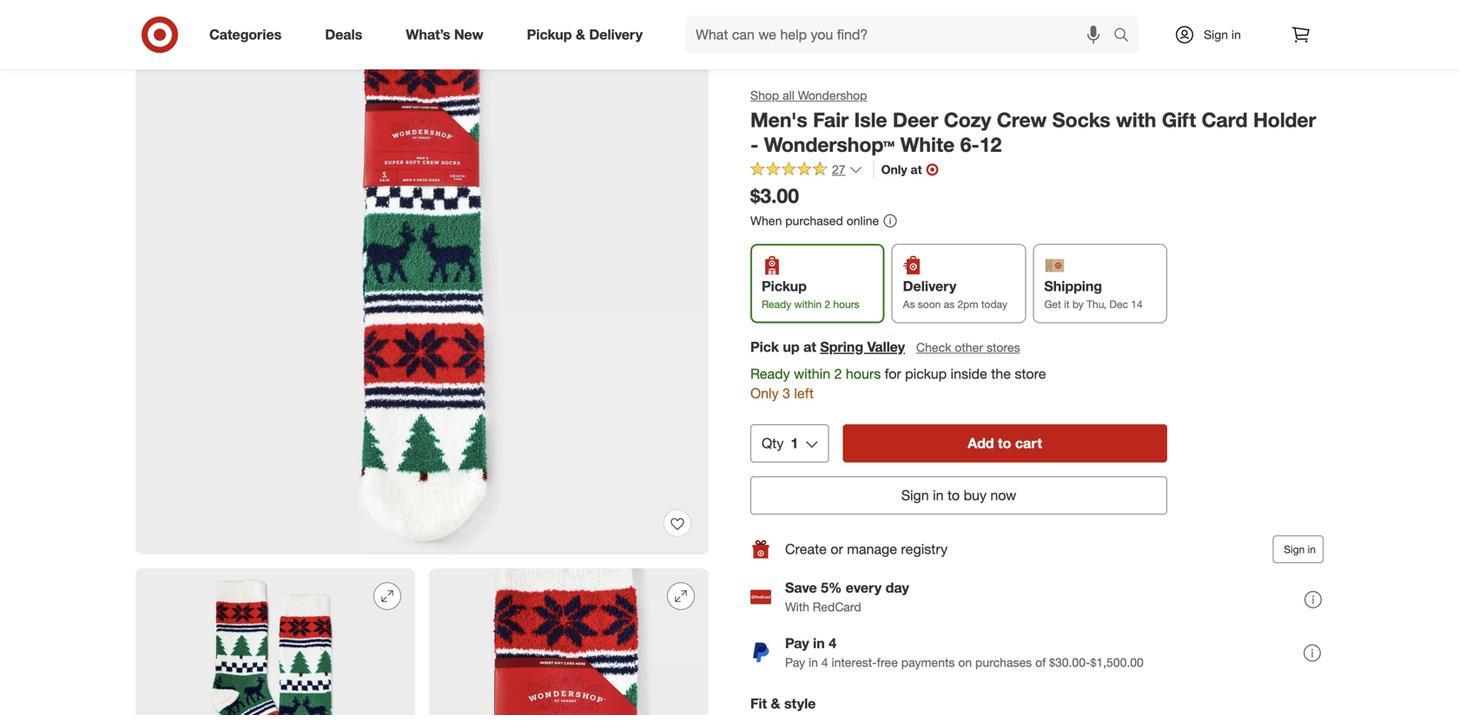 Task type: locate. For each thing, give the bounding box(es) containing it.
pickup right the new
[[527, 26, 572, 43]]

in
[[1232, 27, 1241, 42], [933, 487, 944, 504], [1308, 543, 1316, 556], [813, 635, 825, 652], [809, 655, 818, 671]]

only
[[881, 162, 907, 177], [751, 385, 779, 402]]

0 vertical spatial at
[[911, 162, 922, 177]]

at right up
[[804, 339, 816, 356]]

with
[[785, 600, 810, 615]]

cozy
[[944, 108, 991, 132]]

1 pay from the top
[[785, 635, 809, 652]]

hours inside ready within 2 hours for pickup inside the store only 3 left
[[846, 366, 881, 382]]

0 horizontal spatial only
[[751, 385, 779, 402]]

categories link
[[195, 16, 303, 54]]

at
[[911, 162, 922, 177], [804, 339, 816, 356]]

2 down 'spring'
[[834, 366, 842, 382]]

spring valley button
[[820, 337, 905, 357]]

0 vertical spatial ready
[[762, 298, 791, 311]]

2 pay from the top
[[785, 655, 805, 671]]

0 horizontal spatial 2
[[825, 298, 830, 311]]

all
[[783, 88, 795, 103]]

0 vertical spatial sign in
[[1204, 27, 1241, 42]]

2 within from the top
[[794, 366, 831, 382]]

only left 3
[[751, 385, 779, 402]]

0 horizontal spatial pickup
[[527, 26, 572, 43]]

add to cart button
[[843, 425, 1167, 463]]

sign in link
[[1160, 16, 1268, 54]]

0 vertical spatial 2
[[825, 298, 830, 311]]

pickup
[[527, 26, 572, 43], [762, 278, 807, 295]]

2 inside pickup ready within 2 hours
[[825, 298, 830, 311]]

1 vertical spatial 2
[[834, 366, 842, 382]]

1 horizontal spatial 2
[[834, 366, 842, 382]]

0 horizontal spatial &
[[576, 26, 585, 43]]

hours up 'spring'
[[833, 298, 860, 311]]

1 horizontal spatial delivery
[[903, 278, 957, 295]]

wondershop™
[[764, 133, 895, 157]]

save 5% every day with redcard
[[785, 580, 909, 615]]

socks
[[1052, 108, 1111, 132]]

at down the white
[[911, 162, 922, 177]]

shop
[[751, 88, 779, 103]]

1 within from the top
[[794, 298, 822, 311]]

now
[[991, 487, 1017, 504]]

2 inside ready within 2 hours for pickup inside the store only 3 left
[[834, 366, 842, 382]]

valley
[[867, 339, 905, 356]]

within inside pickup ready within 2 hours
[[794, 298, 822, 311]]

pay up style
[[785, 655, 805, 671]]

check other stores button
[[916, 338, 1021, 357]]

1 vertical spatial only
[[751, 385, 779, 402]]

within up left
[[794, 366, 831, 382]]

1 vertical spatial delivery
[[903, 278, 957, 295]]

1 horizontal spatial sign
[[1204, 27, 1228, 42]]

fit
[[751, 696, 767, 713]]

hours down the spring valley button
[[846, 366, 881, 382]]

2 up pick up at spring valley
[[825, 298, 830, 311]]

pickup for ready
[[762, 278, 807, 295]]

hours
[[833, 298, 860, 311], [846, 366, 881, 382]]

ready inside ready within 2 hours for pickup inside the store only 3 left
[[751, 366, 790, 382]]

store
[[1015, 366, 1046, 382]]

-
[[751, 133, 759, 157]]

sign in inside button
[[1284, 543, 1316, 556]]

pickup up up
[[762, 278, 807, 295]]

create
[[785, 541, 827, 558]]

0 vertical spatial pay
[[785, 635, 809, 652]]

interest-
[[832, 655, 877, 671]]

sign in to buy now button
[[751, 477, 1167, 515]]

within up up
[[794, 298, 822, 311]]

what's
[[406, 26, 450, 43]]

0 vertical spatial within
[[794, 298, 822, 311]]

0 horizontal spatial sign
[[901, 487, 929, 504]]

1 vertical spatial ready
[[751, 366, 790, 382]]

card
[[1202, 108, 1248, 132]]

0 vertical spatial &
[[576, 26, 585, 43]]

1 horizontal spatial only
[[881, 162, 907, 177]]

14
[[1131, 298, 1143, 311]]

online
[[847, 213, 879, 228]]

0 vertical spatial only
[[881, 162, 907, 177]]

0 vertical spatial sign
[[1204, 27, 1228, 42]]

deals link
[[310, 16, 384, 54]]

on
[[958, 655, 972, 671]]

ready up "pick"
[[762, 298, 791, 311]]

with
[[1116, 108, 1157, 132]]

1 vertical spatial within
[[794, 366, 831, 382]]

sign inside sign in button
[[1284, 543, 1305, 556]]

sign in
[[1204, 27, 1241, 42], [1284, 543, 1316, 556]]

to
[[998, 435, 1011, 452], [948, 487, 960, 504]]

1 vertical spatial pay
[[785, 655, 805, 671]]

men&#39;s fair isle deer cozy crew socks with gift card holder - wondershop&#8482; white 6-12, 1 of 6 image
[[136, 0, 709, 555]]

0 horizontal spatial at
[[804, 339, 816, 356]]

4 up interest-
[[829, 635, 837, 652]]

0 vertical spatial hours
[[833, 298, 860, 311]]

sign
[[1204, 27, 1228, 42], [901, 487, 929, 504], [1284, 543, 1305, 556]]

check
[[916, 340, 952, 355]]

to right add
[[998, 435, 1011, 452]]

ready up 3
[[751, 366, 790, 382]]

pick up at spring valley
[[751, 339, 905, 356]]

delivery
[[589, 26, 643, 43], [903, 278, 957, 295]]

0 vertical spatial pickup
[[527, 26, 572, 43]]

1 vertical spatial to
[[948, 487, 960, 504]]

1 vertical spatial sign in
[[1284, 543, 1316, 556]]

within
[[794, 298, 822, 311], [794, 366, 831, 382]]

1 vertical spatial sign
[[901, 487, 929, 504]]

1 horizontal spatial at
[[911, 162, 922, 177]]

4 left interest-
[[822, 655, 828, 671]]

ready
[[762, 298, 791, 311], [751, 366, 790, 382]]

qty
[[762, 435, 784, 452]]

0 horizontal spatial 4
[[822, 655, 828, 671]]

day
[[886, 580, 909, 597]]

cart
[[1015, 435, 1042, 452]]

2 horizontal spatial sign
[[1284, 543, 1305, 556]]

1 vertical spatial 4
[[822, 655, 828, 671]]

holder
[[1253, 108, 1316, 132]]

only down the white
[[881, 162, 907, 177]]

0 vertical spatial delivery
[[589, 26, 643, 43]]

sign inside sign in link
[[1204, 27, 1228, 42]]

1 horizontal spatial sign in
[[1284, 543, 1316, 556]]

0 vertical spatial 4
[[829, 635, 837, 652]]

& for pickup
[[576, 26, 585, 43]]

when
[[751, 213, 782, 228]]

save
[[785, 580, 817, 597]]

of
[[1035, 655, 1046, 671]]

dec
[[1110, 298, 1128, 311]]

wondershop
[[798, 88, 867, 103]]

pickup & delivery link
[[512, 16, 665, 54]]

pay in 4 pay in 4 interest-free payments on purchases of $30.00-$1,500.00
[[785, 635, 1144, 671]]

2pm
[[958, 298, 979, 311]]

pickup inside pickup ready within 2 hours
[[762, 278, 807, 295]]

shipping
[[1044, 278, 1102, 295]]

1 horizontal spatial pickup
[[762, 278, 807, 295]]

get
[[1044, 298, 1061, 311]]

shop all wondershop men's fair isle deer cozy crew socks with gift card holder - wondershop™ white 6-12
[[751, 88, 1316, 157]]

every
[[846, 580, 882, 597]]

pay down with on the right
[[785, 635, 809, 652]]

buy
[[964, 487, 987, 504]]

or
[[831, 541, 843, 558]]

3
[[783, 385, 790, 402]]

1 vertical spatial &
[[771, 696, 780, 713]]

1 horizontal spatial to
[[998, 435, 1011, 452]]

1 horizontal spatial &
[[771, 696, 780, 713]]

0 horizontal spatial sign in
[[1204, 27, 1241, 42]]

to left buy
[[948, 487, 960, 504]]

pay
[[785, 635, 809, 652], [785, 655, 805, 671]]

fair
[[813, 108, 849, 132]]

pickup & delivery
[[527, 26, 643, 43]]

1 vertical spatial pickup
[[762, 278, 807, 295]]

when purchased online
[[751, 213, 879, 228]]

2 vertical spatial sign
[[1284, 543, 1305, 556]]

2
[[825, 298, 830, 311], [834, 366, 842, 382]]

1 vertical spatial hours
[[846, 366, 881, 382]]



Task type: vqa. For each thing, say whether or not it's contained in the screenshot.
1st "within" from the bottom
yes



Task type: describe. For each thing, give the bounding box(es) containing it.
6-
[[960, 133, 980, 157]]

registry
[[901, 541, 948, 558]]

shipping get it by thu, dec 14
[[1044, 278, 1143, 311]]

add
[[968, 435, 994, 452]]

deer
[[893, 108, 938, 132]]

today
[[981, 298, 1008, 311]]

inside
[[951, 366, 987, 382]]

as
[[903, 298, 915, 311]]

1 vertical spatial at
[[804, 339, 816, 356]]

left
[[794, 385, 814, 402]]

isle
[[854, 108, 887, 132]]

5%
[[821, 580, 842, 597]]

purchased
[[785, 213, 843, 228]]

pickup ready within 2 hours
[[762, 278, 860, 311]]

$1,500.00
[[1091, 655, 1144, 671]]

men&#39;s fair isle deer cozy crew socks with gift card holder - wondershop&#8482; white 6-12, 2 of 6 image
[[136, 569, 415, 716]]

search button
[[1106, 16, 1148, 57]]

0 horizontal spatial delivery
[[589, 26, 643, 43]]

categories
[[209, 26, 282, 43]]

stores
[[987, 340, 1020, 355]]

as
[[944, 298, 955, 311]]

27
[[832, 162, 846, 177]]

white
[[900, 133, 955, 157]]

pick
[[751, 339, 779, 356]]

pickup
[[905, 366, 947, 382]]

what's new
[[406, 26, 484, 43]]

the
[[991, 366, 1011, 382]]

hours inside pickup ready within 2 hours
[[833, 298, 860, 311]]

other
[[955, 340, 983, 355]]

$3.00
[[751, 184, 799, 208]]

delivery inside delivery as soon as 2pm today
[[903, 278, 957, 295]]

redcard
[[813, 600, 861, 615]]

pickup for &
[[527, 26, 572, 43]]

purchases
[[976, 655, 1032, 671]]

check other stores
[[916, 340, 1020, 355]]

up
[[783, 339, 800, 356]]

1
[[791, 435, 799, 452]]

$30.00-
[[1049, 655, 1091, 671]]

qty 1
[[762, 435, 799, 452]]

sign in to buy now
[[901, 487, 1017, 504]]

style
[[784, 696, 816, 713]]

create or manage registry
[[785, 541, 948, 558]]

what's new link
[[391, 16, 505, 54]]

spring
[[820, 339, 864, 356]]

crew
[[997, 108, 1047, 132]]

0 vertical spatial to
[[998, 435, 1011, 452]]

men&#39;s fair isle deer cozy crew socks with gift card holder - wondershop&#8482; white 6-12, 3 of 6 image
[[429, 569, 709, 716]]

new
[[454, 26, 484, 43]]

men's
[[751, 108, 808, 132]]

sign inside sign in to buy now button
[[901, 487, 929, 504]]

12
[[980, 133, 1002, 157]]

ready inside pickup ready within 2 hours
[[762, 298, 791, 311]]

deals
[[325, 26, 362, 43]]

delivery as soon as 2pm today
[[903, 278, 1008, 311]]

gift
[[1162, 108, 1196, 132]]

only at
[[881, 162, 922, 177]]

& for fit
[[771, 696, 780, 713]]

by
[[1073, 298, 1084, 311]]

fit & style
[[751, 696, 816, 713]]

payments
[[901, 655, 955, 671]]

it
[[1064, 298, 1070, 311]]

27 link
[[751, 161, 863, 181]]

0 horizontal spatial to
[[948, 487, 960, 504]]

within inside ready within 2 hours for pickup inside the store only 3 left
[[794, 366, 831, 382]]

free
[[877, 655, 898, 671]]

search
[[1106, 28, 1148, 45]]

sign in button
[[1273, 536, 1324, 564]]

soon
[[918, 298, 941, 311]]

What can we help you find? suggestions appear below search field
[[685, 16, 1118, 54]]

1 horizontal spatial 4
[[829, 635, 837, 652]]

manage
[[847, 541, 897, 558]]

add to cart
[[968, 435, 1042, 452]]

only inside ready within 2 hours for pickup inside the store only 3 left
[[751, 385, 779, 402]]

for
[[885, 366, 901, 382]]

thu,
[[1087, 298, 1107, 311]]



